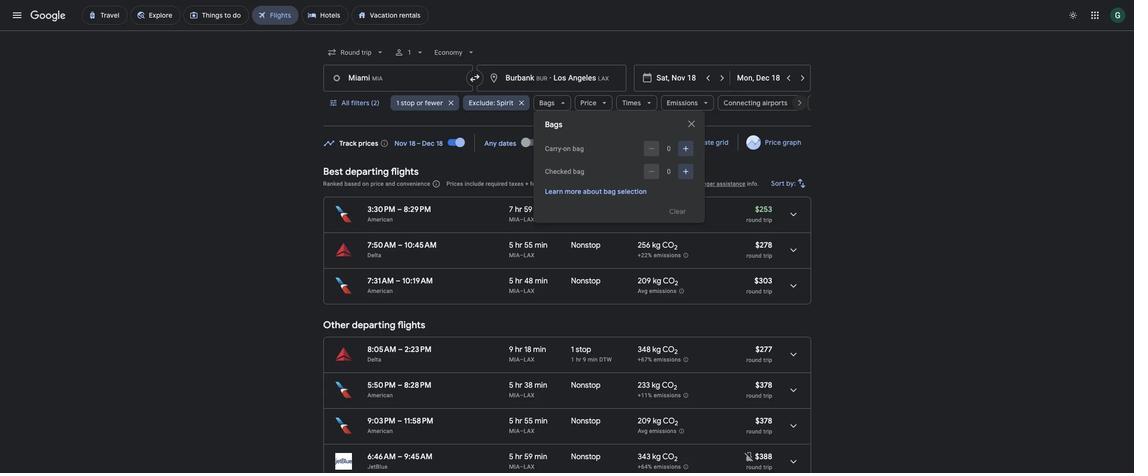 Task type: describe. For each thing, give the bounding box(es) containing it.
+22% emissions
[[638, 252, 681, 259]]

bag right about
[[604, 187, 616, 196]]

bags inside popup button
[[539, 99, 555, 107]]

$277
[[756, 345, 772, 354]]

10:45 am
[[404, 241, 437, 250]]

round trip
[[747, 464, 772, 471]]

nonstop for 8:28 pm
[[571, 381, 601, 390]]

emissions
[[667, 99, 698, 107]]

6:46 am
[[368, 452, 396, 462]]

+11% emissions
[[638, 392, 681, 399]]

kg for 2:23 pm
[[653, 345, 661, 354]]

min for 10:45 am
[[535, 241, 548, 250]]

other departing flights
[[323, 319, 425, 331]]

– inside the 5 hr 38 min mia – lax
[[520, 392, 524, 399]]

avg emissions for 233
[[638, 428, 677, 435]]

stop for 1
[[576, 345, 591, 354]]

price graph
[[765, 138, 802, 147]]

256 kg co 2
[[638, 241, 678, 252]]

2 for 8:28 pm
[[674, 384, 677, 392]]

leaves miami international airport at 3:30 pm on saturday, november 18 and arrives at los angeles international airport at 8:29 pm on saturday, november 18. element
[[368, 205, 431, 214]]

1 horizontal spatial on
[[563, 145, 571, 152]]

2 for 9:45 am
[[674, 455, 678, 463]]

main content containing best departing flights
[[323, 131, 811, 473]]

grid
[[716, 138, 729, 147]]

9:03 pm
[[368, 416, 396, 426]]

9 hr 18 min mia – lax
[[509, 345, 546, 363]]

assistance
[[717, 181, 746, 187]]

avg for 256
[[638, 288, 648, 294]]

303 US dollars text field
[[755, 276, 772, 286]]

emissions for 2:23 pm
[[654, 356, 681, 363]]

flight details. leaves miami international airport at 3:30 pm on saturday, november 18 and arrives at los angeles international airport at 8:29 pm on saturday, november 18. image
[[782, 203, 805, 226]]

1 hr 7 min dfw
[[571, 216, 612, 223]]

selection
[[618, 187, 647, 196]]

flight details. leaves miami international airport at 9:03 pm on saturday, november 18 and arrives at los angeles international airport at 11:58 pm on saturday, november 18. image
[[782, 414, 805, 437]]

5 hr 59 min mia – lax
[[509, 452, 547, 470]]

nonstop flight. element for 10:19 am
[[571, 276, 601, 287]]

dfw
[[599, 216, 612, 223]]

learn more about ranking image
[[432, 180, 441, 188]]

date
[[699, 138, 714, 147]]

bag right carry-
[[573, 145, 584, 152]]

6:46 am – 9:45 am jetblue
[[368, 452, 433, 470]]

mia for 8:29 pm
[[509, 216, 520, 223]]

– inside '9 hr 18 min mia – lax'
[[520, 356, 524, 363]]

bag up 'optional'
[[573, 168, 585, 175]]

min for 9:45 am
[[535, 452, 547, 462]]

emissions for 10:19 am
[[649, 288, 677, 294]]

mia for 10:19 am
[[509, 288, 520, 294]]

– inside 5 hr 48 min mia – lax
[[520, 288, 524, 294]]

55 for 10:45 am
[[524, 241, 533, 250]]

0 horizontal spatial on
[[362, 181, 369, 187]]

all filters (2)
[[341, 99, 379, 107]]

2 fees from the left
[[644, 181, 655, 187]]

dates
[[499, 139, 516, 147]]

209 kg co 2 for 256
[[638, 276, 678, 287]]

18 for hr
[[524, 345, 532, 354]]

price button
[[575, 91, 613, 114]]

+
[[525, 181, 529, 187]]

256
[[638, 241, 651, 250]]

$388
[[755, 452, 772, 462]]

round for 11:58 pm
[[747, 428, 762, 435]]

kg co 2
[[650, 205, 678, 216]]

hr inside 'element'
[[576, 216, 581, 223]]

hr for 8:29 pm
[[515, 205, 522, 214]]

233
[[638, 381, 650, 390]]

7:31 am
[[368, 276, 394, 286]]

total duration 5 hr 59 min. element
[[509, 452, 571, 463]]

total duration 7 hr 59 min. element
[[509, 205, 571, 216]]

required
[[486, 181, 508, 187]]

checked bag
[[545, 168, 585, 175]]

7 hr 59 min mia – lax
[[509, 205, 547, 223]]

18 for 18 – dec
[[436, 139, 443, 147]]

Arrival time: 10:45 AM. text field
[[404, 241, 437, 250]]

leaves miami international airport at 7:31 am on saturday, november 18 and arrives at los angeles international airport at 10:19 am on saturday, november 18. element
[[368, 276, 433, 286]]

$253 round trip
[[747, 205, 772, 223]]

388 US dollars text field
[[755, 452, 772, 462]]

5 hr 55 min mia – lax for 11:58 pm
[[509, 416, 548, 434]]

Departure time: 3:30 PM. text field
[[368, 205, 395, 214]]

1 fees from the left
[[530, 181, 542, 187]]

– up 5 hr 59 min mia – lax
[[520, 428, 524, 434]]

burbank
[[506, 73, 534, 82]]

connecting airports
[[724, 99, 788, 107]]

round for 2:23 pm
[[747, 357, 762, 363]]

nonstop for 11:58 pm
[[571, 416, 601, 426]]

11:58 pm
[[404, 416, 433, 426]]

Departure text field
[[657, 65, 701, 91]]

$378 for 233
[[755, 381, 772, 390]]

exclude:
[[469, 99, 495, 107]]

airports
[[762, 99, 788, 107]]

$277 round trip
[[747, 345, 772, 363]]

Arrival time: 8:29 PM. text field
[[404, 205, 431, 214]]

nonstop for 10:45 am
[[571, 241, 601, 250]]

include
[[465, 181, 484, 187]]

2:23 pm
[[405, 345, 432, 354]]

7 inside the 7 hr 59 min mia – lax
[[509, 205, 513, 214]]

5 for 8:28 pm
[[509, 381, 513, 390]]

·
[[550, 73, 552, 82]]

sort by: button
[[767, 172, 811, 195]]

nonstop flight. element for 11:58 pm
[[571, 416, 601, 427]]

lax for 11:58 pm
[[524, 428, 535, 434]]

348 kg co 2
[[638, 345, 678, 356]]

59 for 5
[[524, 452, 533, 462]]

$278 round trip
[[747, 241, 772, 259]]

– inside 7:31 am – 10:19 am american
[[396, 276, 400, 286]]

7:50 am
[[368, 241, 396, 250]]

7 trip from the top
[[763, 464, 772, 471]]

next image
[[788, 91, 811, 114]]

filters
[[351, 99, 369, 107]]

$253
[[755, 205, 772, 214]]

hr for 11:58 pm
[[515, 416, 523, 426]]

bags button
[[534, 91, 571, 114]]

close dialog image
[[686, 118, 698, 130]]

exclude: spirit
[[469, 99, 514, 107]]

lax for 2:23 pm
[[524, 356, 535, 363]]

38
[[524, 381, 533, 390]]

learn
[[545, 187, 563, 196]]

kg for 8:28 pm
[[652, 381, 660, 390]]

hr for 8:28 pm
[[515, 381, 523, 390]]

emissions for 8:29 pm
[[654, 216, 681, 223]]

adult.
[[557, 181, 572, 187]]

10:19 am
[[402, 276, 433, 286]]

5 for 10:45 am
[[509, 241, 513, 250]]

leaves miami international airport at 8:05 am on saturday, november 18 and arrives at los angeles international airport at 2:23 pm on saturday, november 18. element
[[368, 345, 432, 354]]

round for 8:28 pm
[[747, 393, 762, 399]]

co for 8:28 pm
[[662, 381, 674, 390]]

1 for 1 stop 1 hr 9 min dtw
[[571, 345, 574, 354]]

343
[[638, 452, 651, 462]]

co for 9:45 am
[[663, 452, 674, 462]]

Arrival time: 9:45 AM. text field
[[404, 452, 433, 462]]

delta for 8:05 am
[[368, 356, 381, 363]]

avg for 233
[[638, 428, 648, 435]]

main menu image
[[11, 10, 23, 21]]

5 hr 55 min mia – lax for 10:45 am
[[509, 241, 548, 259]]

trip for 11:58 pm
[[763, 428, 772, 435]]

prices
[[358, 139, 378, 147]]

learn more about bag selection link
[[545, 187, 647, 196]]

min inside the 1 stop 1 hr 9 min dtw
[[588, 356, 598, 363]]

0 for carry-on bag
[[667, 145, 671, 152]]

price graph button
[[740, 134, 809, 151]]

nonstop for 10:19 am
[[571, 276, 601, 286]]

leaves miami international airport at 5:50 pm on saturday, november 18 and arrives at los angeles international airport at 8:28 pm on saturday, november 18. element
[[368, 381, 431, 390]]

by:
[[786, 179, 796, 188]]

find the best price region
[[323, 131, 811, 159]]

total duration 5 hr 48 min. element
[[509, 276, 571, 287]]

348
[[638, 345, 651, 354]]

other
[[323, 319, 350, 331]]

co for 11:58 pm
[[663, 416, 675, 426]]

total duration 9 hr 18 min. element
[[509, 345, 571, 356]]

9 inside '9 hr 18 min mia – lax'
[[509, 345, 513, 354]]

times
[[622, 99, 641, 107]]

hr inside the 1 stop 1 hr 9 min dtw
[[576, 356, 581, 363]]

8:05 am – 2:23 pm delta
[[368, 345, 432, 363]]

trip for 8:28 pm
[[763, 393, 772, 399]]

mia for 8:28 pm
[[509, 392, 520, 399]]

Arrival time: 8:28 PM. text field
[[404, 381, 431, 390]]

hr for 2:23 pm
[[515, 345, 523, 354]]

8:29 pm
[[404, 205, 431, 214]]

+64% emissions
[[638, 464, 681, 470]]

– inside 5:50 pm – 8:28 pm american
[[398, 381, 402, 390]]

jetblue
[[368, 464, 388, 470]]

9 inside the 1 stop 1 hr 9 min dtw
[[583, 356, 586, 363]]

sort
[[771, 179, 785, 188]]

1 vertical spatial bags
[[545, 120, 563, 130]]

nonstop flight. element for 10:45 am
[[571, 241, 601, 252]]

8:28 pm
[[404, 381, 431, 390]]

min for 11:58 pm
[[535, 416, 548, 426]]

departing for other
[[352, 319, 396, 331]]

date grid button
[[674, 134, 736, 151]]

5 for 11:58 pm
[[509, 416, 513, 426]]

layover (1 of 1) is a 1 hr 9 min layover at detroit metropolitan wayne county airport in detroit. element
[[571, 356, 633, 363]]

– inside 6:46 am – 9:45 am jetblue
[[398, 452, 402, 462]]

this price for this flight doesn't include overhead bin access. if you need a carry-on bag, use the bags filter to update prices. image
[[744, 451, 755, 462]]

2 and from the left
[[621, 181, 631, 187]]

passenger
[[687, 181, 715, 187]]

layover (1 of 1) is a 1 hr 7 min layover at dallas/fort worth international airport in dallas. element
[[571, 216, 633, 223]]

7 inside 'element'
[[583, 216, 586, 223]]

2 inside kg co 2
[[674, 208, 678, 216]]

$378 round trip for 233
[[747, 381, 772, 399]]



Task type: locate. For each thing, give the bounding box(es) containing it.
taxes
[[509, 181, 524, 187]]

co down +22% emissions
[[663, 276, 675, 286]]

– left 8:29 pm
[[397, 205, 402, 214]]

1 vertical spatial 7
[[583, 216, 586, 223]]

2 mia from the top
[[509, 252, 520, 259]]

hr inside 5 hr 59 min mia – lax
[[515, 452, 523, 462]]

1 209 kg co 2 from the top
[[638, 276, 678, 287]]

378 US dollars text field
[[755, 416, 772, 426]]

kg for 10:19 am
[[653, 276, 661, 286]]

4 trip from the top
[[763, 357, 772, 363]]

2 up +64% emissions
[[674, 455, 678, 463]]

1 vertical spatial flights
[[398, 319, 425, 331]]

1
[[408, 49, 412, 56], [396, 99, 399, 107], [552, 181, 556, 187], [571, 216, 574, 223], [571, 345, 574, 354], [571, 356, 574, 363]]

trip down 378 us dollars text field at the right bottom of page
[[763, 428, 772, 435]]

– down total duration 5 hr 59 min. element
[[520, 464, 524, 470]]

delta down 8:05 am
[[368, 356, 381, 363]]

1 trip from the top
[[763, 217, 772, 223]]

2 nonstop flight. element from the top
[[571, 276, 601, 287]]

+67% emissions
[[638, 356, 681, 363]]

– right 9:03 pm
[[397, 416, 402, 426]]

2 inside the 343 kg co 2
[[674, 455, 678, 463]]

1 59 from the top
[[524, 205, 533, 214]]

5
[[509, 241, 513, 250], [509, 276, 513, 286], [509, 381, 513, 390], [509, 416, 513, 426], [509, 452, 513, 462]]

1 vertical spatial 0
[[667, 168, 671, 175]]

stop left or
[[401, 99, 415, 107]]

best
[[323, 166, 343, 178]]

nonstop flight. element for 8:28 pm
[[571, 381, 601, 392]]

18
[[436, 139, 443, 147], [524, 345, 532, 354]]

total duration 5 hr 55 min. element for 256
[[509, 241, 571, 252]]

2 up the +67% emissions
[[675, 348, 678, 356]]

round down $378 text box
[[747, 393, 762, 399]]

mia inside the 7 hr 59 min mia – lax
[[509, 216, 520, 223]]

total duration 5 hr 55 min. element for 209
[[509, 416, 571, 427]]

min for 2:23 pm
[[533, 345, 546, 354]]

mia down total duration 5 hr 59 min. element
[[509, 464, 520, 470]]

flights for other departing flights
[[398, 319, 425, 331]]

flight details. leaves miami international airport at 7:50 am on saturday, november 18 and arrives at los angeles international airport at 10:45 am on saturday, november 18. image
[[782, 239, 805, 262]]

min inside 5 hr 59 min mia – lax
[[535, 452, 547, 462]]

– inside 7:50 am – 10:45 am delta
[[398, 241, 403, 250]]

trip for 10:45 am
[[763, 252, 772, 259]]

– right departure time: 7:31 am. 'text box'
[[396, 276, 400, 286]]

1 vertical spatial $378
[[755, 416, 772, 426]]

1 american from the top
[[368, 216, 393, 223]]

learn more about tracked prices image
[[380, 139, 389, 147]]

0 vertical spatial flights
[[391, 166, 419, 178]]

charges
[[598, 181, 619, 187]]

stop for or
[[401, 99, 415, 107]]

7 down taxes
[[509, 205, 513, 214]]

1 horizontal spatial 18
[[524, 345, 532, 354]]

prices
[[447, 181, 463, 187]]

trip inside the $303 round trip
[[763, 288, 772, 295]]

1 209 from the top
[[638, 276, 651, 286]]

total duration 5 hr 55 min. element down the 7 hr 59 min mia – lax
[[509, 241, 571, 252]]

0 vertical spatial 0
[[667, 145, 671, 152]]

hr inside 5 hr 48 min mia – lax
[[515, 276, 523, 286]]

0 horizontal spatial price
[[580, 99, 597, 107]]

1 vertical spatial 18
[[524, 345, 532, 354]]

5 hr 55 min mia – lax up 48
[[509, 241, 548, 259]]

bag
[[573, 145, 584, 152], [573, 168, 585, 175], [632, 181, 642, 187], [604, 187, 616, 196]]

209 kg co 2
[[638, 276, 678, 287], [638, 416, 678, 427]]

1 vertical spatial stop
[[576, 345, 591, 354]]

min
[[534, 205, 547, 214], [588, 216, 598, 223], [535, 241, 548, 250], [535, 276, 548, 286], [533, 345, 546, 354], [588, 356, 598, 363], [535, 381, 547, 390], [535, 416, 548, 426], [535, 452, 547, 462]]

round for 10:45 am
[[747, 252, 762, 259]]

9 down 1 stop flight. element
[[583, 356, 586, 363]]

co for 10:45 am
[[662, 241, 674, 250]]

None text field
[[477, 65, 626, 91]]

0 horizontal spatial stop
[[401, 99, 415, 107]]

emissions for 8:28 pm
[[654, 392, 681, 399]]

5 inside 5 hr 48 min mia – lax
[[509, 276, 513, 286]]

kg for 11:58 pm
[[653, 416, 661, 426]]

connecting
[[724, 99, 761, 107]]

5 inside the 5 hr 38 min mia – lax
[[509, 381, 513, 390]]

0 vertical spatial 7
[[509, 205, 513, 214]]

and right charges
[[621, 181, 631, 187]]

avg down +22%
[[638, 288, 648, 294]]

lax for 10:45 am
[[524, 252, 535, 259]]

3 nonstop flight. element from the top
[[571, 381, 601, 392]]

0 vertical spatial on
[[563, 145, 571, 152]]

departing up 8:05 am text box
[[352, 319, 396, 331]]

2 up +11% emissions
[[674, 384, 677, 392]]

flight details. leaves miami international airport at 5:50 pm on saturday, november 18 and arrives at los angeles international airport at 8:28 pm on saturday, november 18. image
[[782, 379, 805, 402]]

delta for 7:50 am
[[368, 252, 381, 259]]

co inside 233 kg co 2
[[662, 381, 674, 390]]

18 right 18 – dec
[[436, 139, 443, 147]]

mia up 5 hr 59 min mia – lax
[[509, 428, 520, 434]]

mia inside 5 hr 48 min mia – lax
[[509, 288, 520, 294]]

1 vertical spatial 5 hr 55 min mia – lax
[[509, 416, 548, 434]]

0 vertical spatial delta
[[368, 252, 381, 259]]

1 horizontal spatial stop
[[576, 345, 591, 354]]

0 vertical spatial price
[[580, 99, 597, 107]]

0 vertical spatial 5 hr 55 min mia – lax
[[509, 241, 548, 259]]

$378 round trip up 378 us dollars text field at the right bottom of page
[[747, 381, 772, 399]]

0 vertical spatial $378 round trip
[[747, 381, 772, 399]]

$378 left flight details. leaves miami international airport at 9:03 pm on saturday, november 18 and arrives at los angeles international airport at 11:58 pm on saturday, november 18. icon
[[755, 416, 772, 426]]

+64%
[[638, 464, 652, 470]]

2 trip from the top
[[763, 252, 772, 259]]

209 for 256
[[638, 276, 651, 286]]

55 down the 7 hr 59 min mia – lax
[[524, 241, 533, 250]]

total duration 5 hr 55 min. element down the 5 hr 38 min mia – lax
[[509, 416, 571, 427]]

mia down total duration 7 hr 59 min. element
[[509, 216, 520, 223]]

1 horizontal spatial 9
[[583, 356, 586, 363]]

4 5 from the top
[[509, 416, 513, 426]]

2 american from the top
[[368, 288, 393, 294]]

american inside the 9:03 pm – 11:58 pm american
[[368, 428, 393, 434]]

lax inside '9 hr 18 min mia – lax'
[[524, 356, 535, 363]]

co up +23% emissions
[[662, 205, 674, 214]]

lax inside 5 hr 59 min mia – lax
[[524, 464, 535, 470]]

0 vertical spatial 9
[[509, 345, 513, 354]]

209
[[638, 276, 651, 286], [638, 416, 651, 426]]

253 US dollars text field
[[755, 205, 772, 214]]

and right "price"
[[385, 181, 395, 187]]

1 stop flight. element
[[571, 345, 591, 356]]

prices include required taxes + fees for 1 adult. optional charges and bag fees may apply. passenger assistance
[[447, 181, 746, 187]]

1 lax from the top
[[524, 216, 535, 223]]

2 up +22% emissions
[[674, 244, 678, 252]]

1 button
[[391, 41, 429, 64]]

american inside 5:50 pm – 8:28 pm american
[[368, 392, 393, 399]]

trip inside $253 round trip
[[763, 217, 772, 223]]

2 5 hr 55 min mia – lax from the top
[[509, 416, 548, 434]]

1 horizontal spatial 7
[[583, 216, 586, 223]]

2 for 11:58 pm
[[675, 419, 678, 427]]

1 avg from the top
[[638, 288, 648, 294]]

trip for 10:19 am
[[763, 288, 772, 295]]

co up +64% emissions
[[663, 452, 674, 462]]

kg for 9:45 am
[[652, 452, 661, 462]]

+11%
[[638, 392, 652, 399]]

5 hr 55 min mia – lax
[[509, 241, 548, 259], [509, 416, 548, 434]]

59 inside 5 hr 59 min mia – lax
[[524, 452, 533, 462]]

mia inside 5 hr 59 min mia – lax
[[509, 464, 520, 470]]

2 down +11% emissions
[[675, 419, 678, 427]]

los
[[554, 73, 566, 82]]

hr for 9:45 am
[[515, 452, 523, 462]]

main content
[[323, 131, 811, 473]]

ranked based on price and convenience
[[323, 181, 430, 187]]

6 lax from the top
[[524, 428, 535, 434]]

1 for 1 stop or fewer
[[396, 99, 399, 107]]

1 vertical spatial 9
[[583, 356, 586, 363]]

any
[[484, 139, 497, 147]]

and
[[385, 181, 395, 187], [621, 181, 631, 187]]

american down departure time: 7:31 am. 'text box'
[[368, 288, 393, 294]]

kg up +64% emissions
[[652, 452, 661, 462]]

lax for 10:19 am
[[524, 288, 535, 294]]

swap origin and destination. image
[[469, 72, 480, 84]]

delta down '7:50 am' text box
[[368, 252, 381, 259]]

18 inside '9 hr 18 min mia – lax'
[[524, 345, 532, 354]]

1 vertical spatial 209 kg co 2
[[638, 416, 678, 427]]

Arrival time: 11:58 PM. text field
[[404, 416, 433, 426]]

carry-
[[545, 145, 563, 152]]

lax down 38
[[524, 392, 535, 399]]

2 delta from the top
[[368, 356, 381, 363]]

0 for checked bag
[[667, 168, 671, 175]]

Departure time: 8:05 AM. text field
[[368, 345, 396, 354]]

278 US dollars text field
[[756, 241, 772, 250]]

6 trip from the top
[[763, 428, 772, 435]]

+67%
[[638, 356, 652, 363]]

co for 2:23 pm
[[663, 345, 675, 354]]

1 5 from the top
[[509, 241, 513, 250]]

1 vertical spatial avg emissions
[[638, 428, 677, 435]]

$378 round trip for 209
[[747, 416, 772, 435]]

hr
[[515, 205, 522, 214], [576, 216, 581, 223], [515, 241, 523, 250], [515, 276, 523, 286], [515, 345, 523, 354], [576, 356, 581, 363], [515, 381, 523, 390], [515, 416, 523, 426], [515, 452, 523, 462]]

bag fees button
[[632, 181, 655, 187]]

4 lax from the top
[[524, 356, 535, 363]]

lax down total duration 7 hr 59 min. element
[[524, 216, 535, 223]]

min inside 'element'
[[588, 216, 598, 223]]

3 american from the top
[[368, 392, 393, 399]]

round for 10:19 am
[[747, 288, 762, 295]]

flight details. leaves miami international airport at 6:46 am on saturday, november 18 and arrives at los angeles international airport at 9:45 am on saturday, november 18. image
[[782, 450, 805, 473]]

bag left may
[[632, 181, 642, 187]]

angeles
[[568, 73, 596, 82]]

lax for 9:45 am
[[524, 464, 535, 470]]

nov 18 – dec 18
[[395, 139, 443, 147]]

mia for 10:45 am
[[509, 252, 520, 259]]

round inside $277 round trip
[[747, 357, 762, 363]]

0 vertical spatial departing
[[345, 166, 389, 178]]

4 nonstop from the top
[[571, 416, 601, 426]]

all
[[341, 99, 349, 107]]

hr inside the 7 hr 59 min mia – lax
[[515, 205, 522, 214]]

based
[[345, 181, 361, 187]]

– left 2:23 pm
[[398, 345, 403, 354]]

2 0 from the top
[[667, 168, 671, 175]]

american for 5:50 pm
[[368, 392, 393, 399]]

lax inside the 7 hr 59 min mia – lax
[[524, 216, 535, 223]]

– down the total duration 5 hr 48 min. element on the bottom of the page
[[520, 288, 524, 294]]

1 nonstop from the top
[[571, 241, 601, 250]]

fees
[[530, 181, 542, 187], [644, 181, 655, 187]]

departing up ranked based on price and convenience
[[345, 166, 389, 178]]

6 mia from the top
[[509, 428, 520, 434]]

0 vertical spatial avg emissions
[[638, 288, 677, 294]]

– inside the 7 hr 59 min mia – lax
[[520, 216, 524, 223]]

emissions for 10:45 am
[[654, 252, 681, 259]]

american
[[368, 216, 393, 223], [368, 288, 393, 294], [368, 392, 393, 399], [368, 428, 393, 434]]

delta inside 7:50 am – 10:45 am delta
[[368, 252, 381, 259]]

– inside the 9:03 pm – 11:58 pm american
[[397, 416, 402, 426]]

$378 for 209
[[755, 416, 772, 426]]

leaves miami international airport at 6:46 am on saturday, november 18 and arrives at los angeles international airport at 9:45 am on saturday, november 18. element
[[368, 452, 433, 462]]

None field
[[323, 44, 389, 61], [431, 44, 479, 61], [323, 44, 389, 61], [431, 44, 479, 61]]

– right 7:50 am
[[398, 241, 403, 250]]

5 nonstop flight. element from the top
[[571, 452, 601, 463]]

on up checked bag
[[563, 145, 571, 152]]

co up +11% emissions
[[662, 381, 674, 390]]

emissions down 256 kg co 2
[[654, 252, 681, 259]]

american inside 7:31 am – 10:19 am american
[[368, 288, 393, 294]]

1 for 1 hr 7 min dfw
[[571, 216, 574, 223]]

5 lax from the top
[[524, 392, 535, 399]]

bag inside main content
[[632, 181, 642, 187]]

emissions down kg co 2
[[654, 216, 681, 223]]

lax for 8:28 pm
[[524, 392, 535, 399]]

price down angeles
[[580, 99, 597, 107]]

stop
[[401, 99, 415, 107], [576, 345, 591, 354]]

mia for 9:45 am
[[509, 464, 520, 470]]

emissions down 233 kg co 2
[[654, 392, 681, 399]]

about
[[583, 187, 602, 196]]

co
[[662, 205, 674, 214], [662, 241, 674, 250], [663, 276, 675, 286], [663, 345, 675, 354], [662, 381, 674, 390], [663, 416, 675, 426], [663, 452, 674, 462]]

2 inside 348 kg co 2
[[675, 348, 678, 356]]

1 vertical spatial $378 round trip
[[747, 416, 772, 435]]

1 avg emissions from the top
[[638, 288, 677, 294]]

min for 8:28 pm
[[535, 381, 547, 390]]

lax down "total duration 9 hr 18 min." element
[[524, 356, 535, 363]]

fees right +
[[530, 181, 542, 187]]

2 209 kg co 2 from the top
[[638, 416, 678, 427]]

378 US dollars text field
[[755, 381, 772, 390]]

48
[[524, 276, 533, 286]]

hr for 10:19 am
[[515, 276, 523, 286]]

lax inside 5 hr 48 min mia – lax
[[524, 288, 535, 294]]

2 round from the top
[[747, 252, 762, 259]]

3 lax from the top
[[524, 288, 535, 294]]

lax up total duration 5 hr 59 min. element
[[524, 428, 535, 434]]

2 nonstop from the top
[[571, 276, 601, 286]]

2 inside 256 kg co 2
[[674, 244, 678, 252]]

1 stop 1 hr 9 min dtw
[[571, 345, 612, 363]]

mia down the total duration 5 hr 48 min. element on the bottom of the page
[[509, 288, 520, 294]]

kg down +22% emissions
[[653, 276, 661, 286]]

4 american from the top
[[368, 428, 393, 434]]

co for 10:19 am
[[663, 276, 675, 286]]

18 – dec
[[409, 139, 435, 147]]

mia inside the 5 hr 38 min mia – lax
[[509, 392, 520, 399]]

4 round from the top
[[747, 357, 762, 363]]

5 hr 38 min mia – lax
[[509, 381, 547, 399]]

1 vertical spatial 209
[[638, 416, 651, 426]]

277 US dollars text field
[[756, 345, 772, 354]]

3 5 from the top
[[509, 381, 513, 390]]

2 down +22% emissions
[[675, 279, 678, 287]]

mia for 11:58 pm
[[509, 428, 520, 434]]

1 55 from the top
[[524, 241, 533, 250]]

5 for 10:19 am
[[509, 276, 513, 286]]

lax inside the 5 hr 38 min mia – lax
[[524, 392, 535, 399]]

209 down +11%
[[638, 416, 651, 426]]

flight details. leaves miami international airport at 7:31 am on saturday, november 18 and arrives at los angeles international airport at 10:19 am on saturday, november 18. image
[[782, 274, 805, 297]]

best departing flights
[[323, 166, 419, 178]]

kg up +22% emissions
[[652, 241, 661, 250]]

departing
[[345, 166, 389, 178], [352, 319, 396, 331]]

5 hr 48 min mia – lax
[[509, 276, 548, 294]]

round down $253 text field
[[747, 217, 762, 223]]

trip inside $277 round trip
[[763, 357, 772, 363]]

trip down $277
[[763, 357, 772, 363]]

1 vertical spatial departing
[[352, 319, 396, 331]]

0 vertical spatial $378
[[755, 381, 772, 390]]

7:31 am – 10:19 am american
[[368, 276, 433, 294]]

0 horizontal spatial 18
[[436, 139, 443, 147]]

emissions
[[654, 216, 681, 223], [654, 252, 681, 259], [649, 288, 677, 294], [654, 356, 681, 363], [654, 392, 681, 399], [649, 428, 677, 435], [654, 464, 681, 470]]

mia inside '9 hr 18 min mia – lax'
[[509, 356, 520, 363]]

18 up 38
[[524, 345, 532, 354]]

– up 5 hr 48 min mia – lax
[[520, 252, 524, 259]]

0 horizontal spatial 9
[[509, 345, 513, 354]]

mia for 2:23 pm
[[509, 356, 520, 363]]

0 vertical spatial 55
[[524, 241, 533, 250]]

1 inside popup button
[[396, 99, 399, 107]]

2 lax from the top
[[524, 252, 535, 259]]

bags down 'bags' popup button
[[545, 120, 563, 130]]

round inside $278 round trip
[[747, 252, 762, 259]]

convenience
[[397, 181, 430, 187]]

round down $303 text field
[[747, 288, 762, 295]]

nonstop flight. element for 9:45 am
[[571, 452, 601, 463]]

co up the +67% emissions
[[663, 345, 675, 354]]

leaves miami international airport at 7:50 am on saturday, november 18 and arrives at los angeles international airport at 10:45 am on saturday, november 18. element
[[368, 241, 437, 250]]

209 kg co 2 down +11% emissions
[[638, 416, 678, 427]]

emissions button
[[661, 91, 714, 114]]

hr inside the 5 hr 38 min mia – lax
[[515, 381, 523, 390]]

kg inside the 343 kg co 2
[[652, 452, 661, 462]]

1 and from the left
[[385, 181, 395, 187]]

6 round from the top
[[747, 428, 762, 435]]

+22%
[[638, 252, 652, 259]]

1 delta from the top
[[368, 252, 381, 259]]

Departure time: 9:03 PM. text field
[[368, 416, 396, 426]]

0
[[667, 145, 671, 152], [667, 168, 671, 175]]

on left "price"
[[362, 181, 369, 187]]

7 left the dfw
[[583, 216, 586, 223]]

7:50 am – 10:45 am delta
[[368, 241, 437, 259]]

fees left may
[[644, 181, 655, 187]]

stop up layover (1 of 1) is a 1 hr 9 min layover at detroit metropolitan wayne county airport in detroit. element
[[576, 345, 591, 354]]

0 vertical spatial avg
[[638, 288, 648, 294]]

hr for 10:45 am
[[515, 241, 523, 250]]

american for 7:31 am
[[368, 288, 393, 294]]

avg
[[638, 288, 648, 294], [638, 428, 648, 435]]

nonstop flight. element
[[571, 241, 601, 252], [571, 276, 601, 287], [571, 381, 601, 392], [571, 416, 601, 427], [571, 452, 601, 463]]

round down 378 us dollars text field at the right bottom of page
[[747, 428, 762, 435]]

stop inside the 1 stop 1 hr 9 min dtw
[[576, 345, 591, 354]]

round inside $253 round trip
[[747, 217, 762, 223]]

5 nonstop from the top
[[571, 452, 601, 462]]

1 0 from the top
[[667, 145, 671, 152]]

0 vertical spatial 209 kg co 2
[[638, 276, 678, 287]]

1 vertical spatial total duration 5 hr 55 min. element
[[509, 416, 571, 427]]

– inside 8:05 am – 2:23 pm delta
[[398, 345, 403, 354]]

3:30 pm – 8:29 pm american
[[368, 205, 431, 223]]

2 for 10:45 am
[[674, 244, 678, 252]]

None text field
[[323, 65, 473, 91]]

price left the graph
[[765, 138, 781, 147]]

round for 8:29 pm
[[747, 217, 762, 223]]

1 stop or fewer
[[396, 99, 443, 107]]

1 inside popup button
[[408, 49, 412, 56]]

ranked
[[323, 181, 343, 187]]

None search field
[[323, 41, 857, 223]]

round down 278 us dollars text field
[[747, 252, 762, 259]]

Return text field
[[737, 65, 781, 91]]

nonstop for 9:45 am
[[571, 452, 601, 462]]

delta inside 8:05 am – 2:23 pm delta
[[368, 356, 381, 363]]

avg up 343
[[638, 428, 648, 435]]

min for 10:19 am
[[535, 276, 548, 286]]

0 vertical spatial stop
[[401, 99, 415, 107]]

trip down $303
[[763, 288, 772, 295]]

exclude: spirit button
[[463, 91, 530, 114]]

0 horizontal spatial fees
[[530, 181, 542, 187]]

fewer
[[425, 99, 443, 107]]

4 nonstop flight. element from the top
[[571, 416, 601, 427]]

flights up arrival time: 2:23 pm. text box
[[398, 319, 425, 331]]

emissions for 11:58 pm
[[649, 428, 677, 435]]

2 avg emissions from the top
[[638, 428, 677, 435]]

round inside the $303 round trip
[[747, 288, 762, 295]]

trip down $388 text field
[[763, 464, 772, 471]]

1 vertical spatial price
[[765, 138, 781, 147]]

3 trip from the top
[[763, 288, 772, 295]]

1 stop or fewer button
[[391, 91, 459, 114]]

none search field containing bags
[[323, 41, 857, 223]]

2 for 10:19 am
[[675, 279, 678, 287]]

55
[[524, 241, 533, 250], [524, 416, 533, 426]]

1 $378 round trip from the top
[[747, 381, 772, 399]]

– left 8:28 pm
[[398, 381, 402, 390]]

2 5 from the top
[[509, 276, 513, 286]]

lax down total duration 5 hr 59 min. element
[[524, 464, 535, 470]]

18 inside find the best price region
[[436, 139, 443, 147]]

kg inside 348 kg co 2
[[653, 345, 661, 354]]

3:30 pm
[[368, 205, 395, 214]]

5:50 pm
[[368, 381, 396, 390]]

mia down "total duration 9 hr 18 min." element
[[509, 356, 520, 363]]

departing for best
[[345, 166, 389, 178]]

total duration 5 hr 38 min. element
[[509, 381, 571, 392]]

kg
[[652, 205, 661, 214], [652, 241, 661, 250], [653, 276, 661, 286], [653, 345, 661, 354], [652, 381, 660, 390], [653, 416, 661, 426], [652, 452, 661, 462]]

min for 8:29 pm
[[534, 205, 547, 214]]

2 inside 233 kg co 2
[[674, 384, 677, 392]]

min inside the 7 hr 59 min mia – lax
[[534, 205, 547, 214]]

1 vertical spatial avg
[[638, 428, 648, 435]]

kg for 10:45 am
[[652, 241, 661, 250]]

1 total duration 5 hr 55 min. element from the top
[[509, 241, 571, 252]]

1 vertical spatial on
[[362, 181, 369, 187]]

co inside kg co 2
[[662, 205, 674, 214]]

min inside 5 hr 48 min mia – lax
[[535, 276, 548, 286]]

round down this price for this flight doesn't include overhead bin access. if you need a carry-on bag, use the bags filter to update prices. image
[[747, 464, 762, 471]]

2 avg from the top
[[638, 428, 648, 435]]

$378 round trip
[[747, 381, 772, 399], [747, 416, 772, 435]]

1 horizontal spatial price
[[765, 138, 781, 147]]

co inside 348 kg co 2
[[663, 345, 675, 354]]

total duration 5 hr 55 min. element
[[509, 241, 571, 252], [509, 416, 571, 427]]

trip for 2:23 pm
[[763, 357, 772, 363]]

emissions up the 343 kg co 2
[[649, 428, 677, 435]]

0 vertical spatial bags
[[539, 99, 555, 107]]

bags down the ·
[[539, 99, 555, 107]]

1 5 hr 55 min mia – lax from the top
[[509, 241, 548, 259]]

7 lax from the top
[[524, 464, 535, 470]]

Arrival time: 10:19 AM. text field
[[402, 276, 433, 286]]

209 kg co 2 for 233
[[638, 416, 678, 427]]

0 horizontal spatial 7
[[509, 205, 513, 214]]

min inside the 5 hr 38 min mia – lax
[[535, 381, 547, 390]]

american down the 3:30 pm
[[368, 216, 393, 223]]

mia up 5 hr 48 min mia – lax
[[509, 252, 520, 259]]

2 59 from the top
[[524, 452, 533, 462]]

flight details. leaves miami international airport at 8:05 am on saturday, november 18 and arrives at los angeles international airport at 2:23 pm on saturday, november 18. image
[[782, 343, 805, 366]]

kg inside kg co 2
[[652, 205, 661, 214]]

5 for 9:45 am
[[509, 452, 513, 462]]

1 vertical spatial 59
[[524, 452, 533, 462]]

0 vertical spatial 209
[[638, 276, 651, 286]]

5 5 from the top
[[509, 452, 513, 462]]

Departure time: 7:31 AM. text field
[[368, 276, 394, 286]]

–
[[397, 205, 402, 214], [520, 216, 524, 223], [398, 241, 403, 250], [520, 252, 524, 259], [396, 276, 400, 286], [520, 288, 524, 294], [398, 345, 403, 354], [520, 356, 524, 363], [398, 381, 402, 390], [520, 392, 524, 399], [397, 416, 402, 426], [520, 428, 524, 434], [398, 452, 402, 462], [520, 464, 524, 470]]

0 horizontal spatial and
[[385, 181, 395, 187]]

track prices
[[339, 139, 378, 147]]

1 nonstop flight. element from the top
[[571, 241, 601, 252]]

2 209 from the top
[[638, 416, 651, 426]]

emissions down +22% emissions
[[649, 288, 677, 294]]

emissions down the 343 kg co 2
[[654, 464, 681, 470]]

1 round from the top
[[747, 217, 762, 223]]

59 for 7
[[524, 205, 533, 214]]

5 round from the top
[[747, 393, 762, 399]]

2 55 from the top
[[524, 416, 533, 426]]

Departure time: 7:50 AM. text field
[[368, 241, 396, 250]]

co up +22% emissions
[[662, 241, 674, 250]]

2 total duration 5 hr 55 min. element from the top
[[509, 416, 571, 427]]

kg up +11% emissions
[[652, 381, 660, 390]]

7 mia from the top
[[509, 464, 520, 470]]

american inside 3:30 pm – 8:29 pm american
[[368, 216, 393, 223]]

2 for 2:23 pm
[[675, 348, 678, 356]]

price inside price graph button
[[765, 138, 781, 147]]

– down total duration 7 hr 59 min. element
[[520, 216, 524, 223]]

3 round from the top
[[747, 288, 762, 295]]

avg emissions up the 343 kg co 2
[[638, 428, 677, 435]]

1 $378 from the top
[[755, 381, 772, 390]]

1 for 1
[[408, 49, 412, 56]]

trip inside $278 round trip
[[763, 252, 772, 259]]

graph
[[783, 138, 802, 147]]

kg inside 233 kg co 2
[[652, 381, 660, 390]]

mia down total duration 5 hr 38 min. element
[[509, 392, 520, 399]]

Departure time: 5:50 PM. text field
[[368, 381, 396, 390]]

59 inside the 7 hr 59 min mia – lax
[[524, 205, 533, 214]]

3 mia from the top
[[509, 288, 520, 294]]

american for 3:30 pm
[[368, 216, 393, 223]]

trip down $378 text box
[[763, 393, 772, 399]]

5 mia from the top
[[509, 392, 520, 399]]

Arrival time: 2:23 PM. text field
[[405, 345, 432, 354]]

times button
[[617, 91, 657, 114]]

5 hr 55 min mia – lax up total duration 5 hr 59 min. element
[[509, 416, 548, 434]]

co inside the 343 kg co 2
[[663, 452, 674, 462]]

trip for 8:29 pm
[[763, 217, 772, 223]]

co inside 256 kg co 2
[[662, 241, 674, 250]]

0 vertical spatial total duration 5 hr 55 min. element
[[509, 241, 571, 252]]

leaves miami international airport at 9:03 pm on saturday, november 18 and arrives at los angeles international airport at 11:58 pm on saturday, november 18. element
[[368, 416, 433, 426]]

5:50 pm – 8:28 pm american
[[368, 381, 431, 399]]

9 up the 5 hr 38 min mia – lax
[[509, 345, 513, 354]]

1 inside 'element'
[[571, 216, 574, 223]]

1 horizontal spatial and
[[621, 181, 631, 187]]

kg inside 256 kg co 2
[[652, 241, 661, 250]]

lax up 48
[[524, 252, 535, 259]]

stop inside 1 stop or fewer popup button
[[401, 99, 415, 107]]

1 mia from the top
[[509, 216, 520, 223]]

Departure time: 6:46 AM. text field
[[368, 452, 396, 462]]

may
[[657, 181, 668, 187]]

– inside 5 hr 59 min mia – lax
[[520, 464, 524, 470]]

1 vertical spatial delta
[[368, 356, 381, 363]]

price for price graph
[[765, 138, 781, 147]]

4 mia from the top
[[509, 356, 520, 363]]

trip down $253 text field
[[763, 217, 772, 223]]

date grid
[[699, 138, 729, 147]]

price
[[371, 181, 384, 187]]

american down 5:50 pm
[[368, 392, 393, 399]]

flights for best departing flights
[[391, 166, 419, 178]]

1 horizontal spatial fees
[[644, 181, 655, 187]]

min inside '9 hr 18 min mia – lax'
[[533, 345, 546, 354]]

price for price
[[580, 99, 597, 107]]

sort by:
[[771, 179, 796, 188]]

2 $378 from the top
[[755, 416, 772, 426]]

– inside 3:30 pm – 8:29 pm american
[[397, 205, 402, 214]]

spirit
[[497, 99, 514, 107]]

9:03 pm – 11:58 pm american
[[368, 416, 433, 434]]

american down departure time: 9:03 pm. text field
[[368, 428, 393, 434]]

loading results progress bar
[[0, 30, 1134, 32]]

american for 9:03 pm
[[368, 428, 393, 434]]

avg emissions for 256
[[638, 288, 677, 294]]

5 trip from the top
[[763, 393, 772, 399]]

9:45 am
[[404, 452, 433, 462]]

round down $277
[[747, 357, 762, 363]]

$378 left flight details. leaves miami international airport at 5:50 pm on saturday, november 18 and arrives at los angeles international airport at 8:28 pm on saturday, november 18. icon
[[755, 381, 772, 390]]

all filters (2) button
[[323, 91, 387, 114]]

hr inside '9 hr 18 min mia – lax'
[[515, 345, 523, 354]]

343 kg co 2
[[638, 452, 678, 463]]

0 vertical spatial 59
[[524, 205, 533, 214]]

lax for 8:29 pm
[[524, 216, 535, 223]]

0 vertical spatial 18
[[436, 139, 443, 147]]

price inside price popup button
[[580, 99, 597, 107]]

7 round from the top
[[747, 464, 762, 471]]

change appearance image
[[1062, 4, 1085, 27]]

2 $378 round trip from the top
[[747, 416, 772, 435]]

1 vertical spatial 55
[[524, 416, 533, 426]]

55 for 11:58 pm
[[524, 416, 533, 426]]

$378
[[755, 381, 772, 390], [755, 416, 772, 426]]

on
[[563, 145, 571, 152], [362, 181, 369, 187]]

59
[[524, 205, 533, 214], [524, 452, 533, 462]]

3 nonstop from the top
[[571, 381, 601, 390]]

5 inside 5 hr 59 min mia – lax
[[509, 452, 513, 462]]



Task type: vqa. For each thing, say whether or not it's contained in the screenshot.
MUSEUM
no



